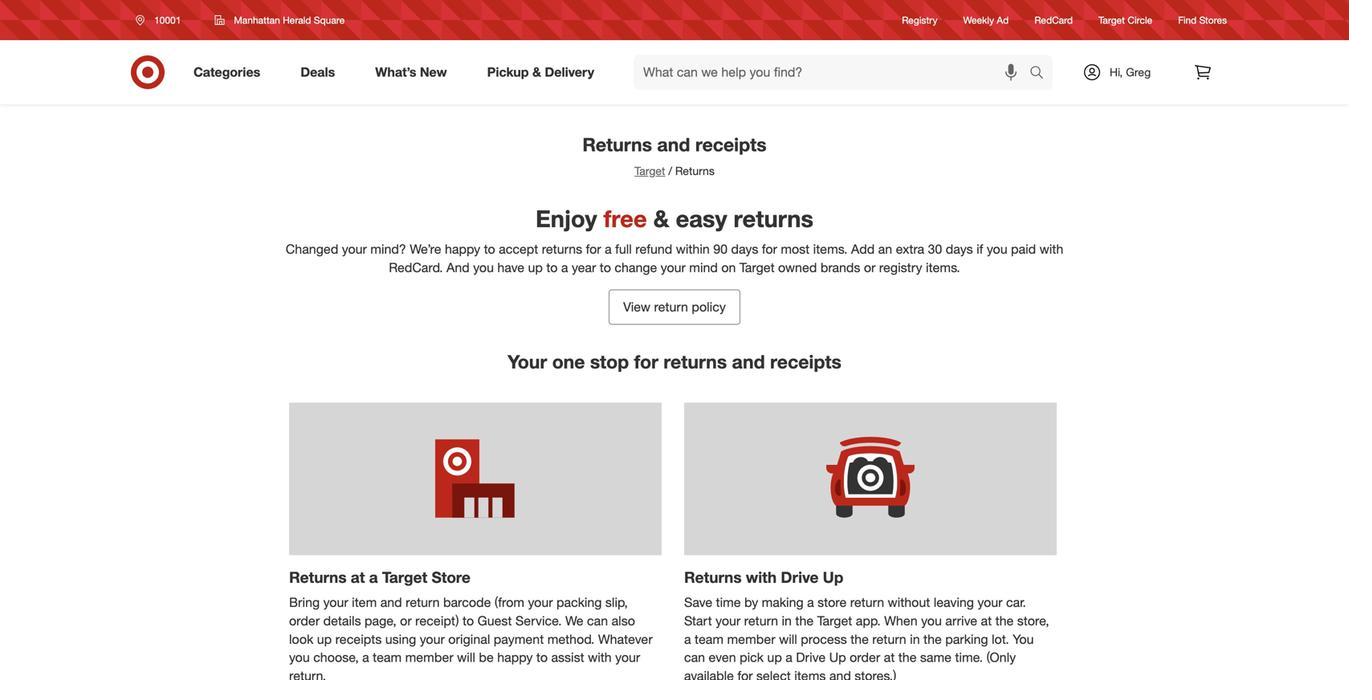 Task type: vqa. For each thing, say whether or not it's contained in the screenshot.
lot.
yes



Task type: describe. For each thing, give the bounding box(es) containing it.
ad
[[997, 14, 1009, 26]]

can inside save time by making a store return without leaving your car. start your return in the target app. when you arrive at the store, a team member will process the return in the parking lot. you can even pick up a drive up order at the same time. (only available for select items and stores.)
[[685, 650, 705, 666]]

order inside bring your item and return barcode (from your packing slip, order details page, or receipt) to guest service. we can also look up receipts using your original payment method. whatever you choose, a team member will be happy to assist with your return.
[[289, 613, 320, 629]]

free
[[604, 205, 647, 233]]

the left same
[[899, 650, 917, 666]]

available
[[685, 668, 734, 681]]

be
[[479, 650, 494, 666]]

square
[[314, 14, 345, 26]]

the up process
[[796, 613, 814, 629]]

target circle link
[[1099, 13, 1153, 27]]

your up details
[[323, 595, 348, 611]]

bring
[[289, 595, 320, 611]]

target left store
[[382, 568, 428, 587]]

10001
[[154, 14, 181, 26]]

redcard link
[[1035, 13, 1073, 27]]

/
[[669, 164, 672, 178]]

can inside bring your item and return barcode (from your packing slip, order details page, or receipt) to guest service. we can also look up receipts using your original payment method. whatever you choose, a team member will be happy to assist with your return.
[[587, 613, 608, 629]]

a left year
[[562, 260, 568, 275]]

target circle
[[1099, 14, 1153, 26]]

target inside returns and receipts target / returns
[[635, 164, 666, 178]]

hi, greg
[[1110, 65, 1151, 79]]

what's
[[375, 64, 417, 80]]

to left accept in the top of the page
[[484, 241, 495, 257]]

up inside save time by making a store return without leaving your car. start your return in the target app. when you arrive at the store, a team member will process the return in the parking lot. you can even pick up a drive up order at the same time. (only available for select items and stores.)
[[768, 650, 782, 666]]

find stores link
[[1179, 13, 1228, 27]]

0 vertical spatial in
[[782, 613, 792, 629]]

brands
[[821, 260, 861, 275]]

within
[[676, 241, 710, 257]]

changed your mind? we're happy to accept returns for a full refund within 90 days for most items. add an extra 30 days if you paid with redcard. and you have up to a year to change your mind on target owned brands or registry items.
[[286, 241, 1064, 275]]

weekly ad link
[[964, 13, 1009, 27]]

store
[[818, 595, 847, 611]]

refund
[[636, 241, 673, 257]]

add
[[852, 241, 875, 257]]

a up 'item' on the bottom left of the page
[[369, 568, 378, 587]]

2 horizontal spatial at
[[981, 613, 992, 629]]

target link
[[635, 164, 666, 178]]

packing
[[557, 595, 602, 611]]

select
[[757, 668, 791, 681]]

to right year
[[600, 260, 611, 275]]

weekly ad
[[964, 14, 1009, 26]]

to left year
[[547, 260, 558, 275]]

new
[[420, 64, 447, 80]]

1 vertical spatial with
[[746, 568, 777, 587]]

the up same
[[924, 632, 942, 647]]

arrive
[[946, 613, 978, 629]]

1 horizontal spatial at
[[884, 650, 895, 666]]

save
[[685, 595, 713, 611]]

you right and
[[473, 260, 494, 275]]

a inside bring your item and return barcode (from your packing slip, order details page, or receipt) to guest service. we can also look up receipts using your original payment method. whatever you choose, a team member will be happy to assist with your return.
[[362, 650, 369, 666]]

greg
[[1126, 65, 1151, 79]]

start
[[685, 613, 712, 629]]

up inside changed your mind? we're happy to accept returns for a full refund within 90 days for most items. add an extra 30 days if you paid with redcard. and you have up to a year to change your mind on target owned brands or registry items.
[[528, 260, 543, 275]]

policy
[[692, 299, 726, 315]]

0 vertical spatial drive
[[781, 568, 819, 587]]

we
[[566, 613, 584, 629]]

app.
[[856, 613, 881, 629]]

service.
[[516, 613, 562, 629]]

up inside bring your item and return barcode (from your packing slip, order details page, or receipt) to guest service. we can also look up receipts using your original payment method. whatever you choose, a team member will be happy to assist with your return.
[[317, 632, 332, 647]]

time.
[[956, 650, 983, 666]]

year
[[572, 260, 596, 275]]

payment
[[494, 632, 544, 647]]

pickup
[[487, 64, 529, 80]]

slip,
[[606, 595, 628, 611]]

if
[[977, 241, 984, 257]]

up inside save time by making a store return without leaving your car. start your return in the target app. when you arrive at the store, a team member will process the return in the parking lot. you can even pick up a drive up order at the same time. (only available for select items and stores.)
[[830, 650, 847, 666]]

with inside bring your item and return barcode (from your packing slip, order details page, or receipt) to guest service. we can also look up receipts using your original payment method. whatever you choose, a team member will be happy to assist with your return.
[[588, 650, 612, 666]]

pick
[[740, 650, 764, 666]]

when
[[885, 613, 918, 629]]

your left car.
[[978, 595, 1003, 611]]

0 horizontal spatial at
[[351, 568, 365, 587]]

full
[[616, 241, 632, 257]]

herald
[[283, 14, 311, 26]]

the down app. on the bottom right
[[851, 632, 869, 647]]

a down start
[[685, 632, 691, 647]]

registry link
[[902, 13, 938, 27]]

happy inside changed your mind? we're happy to accept returns for a full refund within 90 days for most items. add an extra 30 days if you paid with redcard. and you have up to a year to change your mind on target owned brands or registry items.
[[445, 241, 481, 257]]

2 horizontal spatial receipts
[[771, 351, 842, 373]]

process
[[801, 632, 847, 647]]

to left the assist
[[537, 650, 548, 666]]

one
[[553, 351, 585, 373]]

to up original
[[463, 613, 474, 629]]

and
[[447, 260, 470, 275]]

your
[[508, 351, 547, 373]]

30
[[928, 241, 943, 257]]

(from
[[495, 595, 525, 611]]

leaving
[[934, 595, 975, 611]]

manhattan herald square
[[234, 14, 345, 26]]

pickup & delivery link
[[474, 55, 615, 90]]

find
[[1179, 14, 1197, 26]]

original
[[449, 632, 490, 647]]

circle
[[1128, 14, 1153, 26]]

search
[[1023, 66, 1061, 82]]

order inside save time by making a store return without leaving your car. start your return in the target app. when you arrive at the store, a team member will process the return in the parking lot. you can even pick up a drive up order at the same time. (only available for select items and stores.)
[[850, 650, 881, 666]]

with inside changed your mind? we're happy to accept returns for a full refund within 90 days for most items. add an extra 30 days if you paid with redcard. and you have up to a year to change your mind on target owned brands or registry items.
[[1040, 241, 1064, 257]]

delivery
[[545, 64, 595, 80]]

return right view
[[654, 299, 688, 315]]

your down refund
[[661, 260, 686, 275]]

team inside save time by making a store return without leaving your car. start your return in the target app. when you arrive at the store, a team member will process the return in the parking lot. you can even pick up a drive up order at the same time. (only available for select items and stores.)
[[695, 632, 724, 647]]

assist
[[552, 650, 585, 666]]

items
[[795, 668, 826, 681]]

what's new link
[[362, 55, 467, 90]]

member inside save time by making a store return without leaving your car. start your return in the target app. when you arrive at the store, a team member will process the return in the parking lot. you can even pick up a drive up order at the same time. (only available for select items and stores.)
[[727, 632, 776, 647]]

returns with drive up
[[685, 568, 844, 587]]

receipts inside bring your item and return barcode (from your packing slip, order details page, or receipt) to guest service. we can also look up receipts using your original payment method. whatever you choose, a team member will be happy to assist with your return.
[[335, 632, 382, 647]]

returns for at
[[289, 568, 347, 587]]

enjoy
[[536, 205, 597, 233]]

for right stop
[[634, 351, 659, 373]]

save time by making a store return without leaving your car. start your return in the target app. when you arrive at the store, a team member will process the return in the parking lot. you can even pick up a drive up order at the same time. (only available for select items and stores.)
[[685, 595, 1050, 681]]

look
[[289, 632, 314, 647]]

your down whatever
[[616, 650, 641, 666]]

hi,
[[1110, 65, 1123, 79]]

owned
[[779, 260, 817, 275]]

barcode
[[443, 595, 491, 611]]

a up select
[[786, 650, 793, 666]]

registry
[[880, 260, 923, 275]]



Task type: locate. For each thing, give the bounding box(es) containing it.
0 vertical spatial up
[[823, 568, 844, 587]]

what's new
[[375, 64, 447, 80]]

(only
[[987, 650, 1016, 666]]

& up refund
[[654, 205, 670, 233]]

1 horizontal spatial can
[[685, 650, 705, 666]]

1 horizontal spatial in
[[910, 632, 920, 647]]

can up available
[[685, 650, 705, 666]]

easy
[[676, 205, 727, 233]]

2 vertical spatial returns
[[664, 351, 727, 373]]

1 vertical spatial or
[[400, 613, 412, 629]]

1 horizontal spatial up
[[528, 260, 543, 275]]

find stores
[[1179, 14, 1228, 26]]

categories link
[[180, 55, 281, 90]]

for down pick in the bottom of the page
[[738, 668, 753, 681]]

target down store
[[818, 613, 853, 629]]

drive up making
[[781, 568, 819, 587]]

guest
[[478, 613, 512, 629]]

1 vertical spatial in
[[910, 632, 920, 647]]

time
[[716, 595, 741, 611]]

order down bring
[[289, 613, 320, 629]]

pickup & delivery
[[487, 64, 595, 80]]

a
[[605, 241, 612, 257], [562, 260, 568, 275], [369, 568, 378, 587], [808, 595, 814, 611], [685, 632, 691, 647], [362, 650, 369, 666], [786, 650, 793, 666]]

1 days from the left
[[731, 241, 759, 257]]

receipts inside returns and receipts target / returns
[[696, 133, 767, 156]]

up down process
[[830, 650, 847, 666]]

0 horizontal spatial with
[[588, 650, 612, 666]]

you inside bring your item and return barcode (from your packing slip, order details page, or receipt) to guest service. we can also look up receipts using your original payment method. whatever you choose, a team member will be happy to assist with your return.
[[289, 650, 310, 666]]

0 vertical spatial team
[[695, 632, 724, 647]]

stores.)
[[855, 668, 897, 681]]

stores
[[1200, 14, 1228, 26]]

0 vertical spatial &
[[533, 64, 541, 80]]

1 vertical spatial items.
[[926, 260, 961, 275]]

0 vertical spatial can
[[587, 613, 608, 629]]

your
[[342, 241, 367, 257], [661, 260, 686, 275], [323, 595, 348, 611], [528, 595, 553, 611], [978, 595, 1003, 611], [716, 613, 741, 629], [420, 632, 445, 647], [616, 650, 641, 666]]

will inside bring your item and return barcode (from your packing slip, order details page, or receipt) to guest service. we can also look up receipts using your original payment method. whatever you choose, a team member will be happy to assist with your return.
[[457, 650, 476, 666]]

0 vertical spatial returns
[[734, 205, 814, 233]]

0 horizontal spatial will
[[457, 650, 476, 666]]

1 vertical spatial team
[[373, 650, 402, 666]]

same
[[921, 650, 952, 666]]

10001 button
[[125, 6, 198, 35]]

redcard
[[1035, 14, 1073, 26]]

or inside bring your item and return barcode (from your packing slip, order details page, or receipt) to guest service. we can also look up receipts using your original payment method. whatever you choose, a team member will be happy to assist with your return.
[[400, 613, 412, 629]]

1 horizontal spatial will
[[779, 632, 798, 647]]

returns up target link
[[583, 133, 652, 156]]

most
[[781, 241, 810, 257]]

up right have
[[528, 260, 543, 275]]

and
[[657, 133, 690, 156], [732, 351, 765, 373], [381, 595, 402, 611], [830, 668, 851, 681]]

1 vertical spatial receipts
[[771, 351, 842, 373]]

1 horizontal spatial or
[[864, 260, 876, 275]]

0 horizontal spatial up
[[317, 632, 332, 647]]

1 vertical spatial happy
[[498, 650, 533, 666]]

weekly
[[964, 14, 995, 26]]

a right choose,
[[362, 650, 369, 666]]

0 horizontal spatial or
[[400, 613, 412, 629]]

items. up brands
[[814, 241, 848, 257]]

a left store
[[808, 595, 814, 611]]

the up lot.
[[996, 613, 1014, 629]]

& right pickup
[[533, 64, 541, 80]]

target right on
[[740, 260, 775, 275]]

will
[[779, 632, 798, 647], [457, 650, 476, 666]]

target
[[1099, 14, 1125, 26], [635, 164, 666, 178], [740, 260, 775, 275], [382, 568, 428, 587], [818, 613, 853, 629]]

return down the by on the right bottom of page
[[745, 613, 779, 629]]

at up lot.
[[981, 613, 992, 629]]

days right 90
[[731, 241, 759, 257]]

mind
[[690, 260, 718, 275]]

changed
[[286, 241, 338, 257]]

2 vertical spatial up
[[768, 650, 782, 666]]

bring your item and return barcode (from your packing slip, order details page, or receipt) to guest service. we can also look up receipts using your original payment method. whatever you choose, a team member will be happy to assist with your return.
[[289, 595, 653, 681]]

and inside bring your item and return barcode (from your packing slip, order details page, or receipt) to guest service. we can also look up receipts using your original payment method. whatever you choose, a team member will be happy to assist with your return.
[[381, 595, 402, 611]]

accept
[[499, 241, 539, 257]]

target inside changed your mind? we're happy to accept returns for a full refund within 90 days for most items. add an extra 30 days if you paid with redcard. and you have up to a year to change your mind on target owned brands or registry items.
[[740, 260, 775, 275]]

with down whatever
[[588, 650, 612, 666]]

at up 'item' on the bottom left of the page
[[351, 568, 365, 587]]

happy inside bring your item and return barcode (from your packing slip, order details page, or receipt) to guest service. we can also look up receipts using your original payment method. whatever you choose, a team member will be happy to assist with your return.
[[498, 650, 533, 666]]

your up service.
[[528, 595, 553, 611]]

mind?
[[371, 241, 406, 257]]

with right paid
[[1040, 241, 1064, 257]]

order
[[289, 613, 320, 629], [850, 650, 881, 666]]

0 horizontal spatial can
[[587, 613, 608, 629]]

return up app. on the bottom right
[[851, 595, 885, 611]]

also
[[612, 613, 635, 629]]

view
[[624, 299, 651, 315]]

up up choose,
[[317, 632, 332, 647]]

you down leaving
[[922, 613, 942, 629]]

can
[[587, 613, 608, 629], [685, 650, 705, 666]]

1 vertical spatial drive
[[796, 650, 826, 666]]

will left process
[[779, 632, 798, 647]]

team down start
[[695, 632, 724, 647]]

receipts
[[696, 133, 767, 156], [771, 351, 842, 373], [335, 632, 382, 647]]

0 vertical spatial items.
[[814, 241, 848, 257]]

for
[[586, 241, 601, 257], [762, 241, 778, 257], [634, 351, 659, 373], [738, 668, 753, 681]]

0 horizontal spatial items.
[[814, 241, 848, 257]]

items.
[[814, 241, 848, 257], [926, 260, 961, 275]]

1 vertical spatial can
[[685, 650, 705, 666]]

up up store
[[823, 568, 844, 587]]

by
[[745, 595, 759, 611]]

your left mind?
[[342, 241, 367, 257]]

1 vertical spatial order
[[850, 650, 881, 666]]

0 horizontal spatial &
[[533, 64, 541, 80]]

returns for with
[[685, 568, 742, 587]]

page,
[[365, 613, 397, 629]]

0 vertical spatial at
[[351, 568, 365, 587]]

with up the by on the right bottom of page
[[746, 568, 777, 587]]

your down receipt)
[[420, 632, 445, 647]]

1 horizontal spatial returns
[[664, 351, 727, 373]]

0 vertical spatial up
[[528, 260, 543, 275]]

1 vertical spatial at
[[981, 613, 992, 629]]

1 horizontal spatial team
[[695, 632, 724, 647]]

team down using
[[373, 650, 402, 666]]

view return policy
[[624, 299, 726, 315]]

you down look
[[289, 650, 310, 666]]

and inside returns and receipts target / returns
[[657, 133, 690, 156]]

lot.
[[992, 632, 1010, 647]]

return up receipt)
[[406, 595, 440, 611]]

2 vertical spatial with
[[588, 650, 612, 666]]

a left the full on the left of the page
[[605, 241, 612, 257]]

2 vertical spatial receipts
[[335, 632, 382, 647]]

90
[[714, 241, 728, 257]]

view return policy link
[[609, 290, 741, 325]]

you
[[987, 241, 1008, 257], [473, 260, 494, 275], [922, 613, 942, 629], [289, 650, 310, 666]]

method.
[[548, 632, 595, 647]]

items. down 30 at the right top
[[926, 260, 961, 275]]

0 horizontal spatial team
[[373, 650, 402, 666]]

manhattan herald square button
[[204, 6, 355, 35]]

1 horizontal spatial member
[[727, 632, 776, 647]]

0 vertical spatial receipts
[[696, 133, 767, 156]]

happy up and
[[445, 241, 481, 257]]

0 horizontal spatial member
[[405, 650, 454, 666]]

for inside save time by making a store return without leaving your car. start your return in the target app. when you arrive at the store, a team member will process the return in the parking lot. you can even pick up a drive up order at the same time. (only available for select items and stores.)
[[738, 668, 753, 681]]

return inside bring your item and return barcode (from your packing slip, order details page, or receipt) to guest service. we can also look up receipts using your original payment method. whatever you choose, a team member will be happy to assist with your return.
[[406, 595, 440, 611]]

1 vertical spatial returns
[[542, 241, 583, 257]]

0 vertical spatial order
[[289, 613, 320, 629]]

2 horizontal spatial up
[[768, 650, 782, 666]]

happy down payment
[[498, 650, 533, 666]]

member
[[727, 632, 776, 647], [405, 650, 454, 666]]

1 vertical spatial member
[[405, 650, 454, 666]]

returns up year
[[542, 241, 583, 257]]

return.
[[289, 668, 326, 681]]

at
[[351, 568, 365, 587], [981, 613, 992, 629], [884, 650, 895, 666]]

0 horizontal spatial days
[[731, 241, 759, 257]]

order up stores.) in the right of the page
[[850, 650, 881, 666]]

returns and receipts target / returns
[[583, 133, 767, 178]]

1 horizontal spatial receipts
[[696, 133, 767, 156]]

you right if
[[987, 241, 1008, 257]]

drive
[[781, 568, 819, 587], [796, 650, 826, 666]]

1 horizontal spatial days
[[946, 241, 973, 257]]

return down when
[[873, 632, 907, 647]]

you inside save time by making a store return without leaving your car. start your return in the target app. when you arrive at the store, a team member will process the return in the parking lot. you can even pick up a drive up order at the same time. (only available for select items and stores.)
[[922, 613, 942, 629]]

change
[[615, 260, 657, 275]]

extra
[[896, 241, 925, 257]]

2 horizontal spatial with
[[1040, 241, 1064, 257]]

target inside save time by making a store return without leaving your car. start your return in the target app. when you arrive at the store, a team member will process the return in the parking lot. you can even pick up a drive up order at the same time. (only available for select items and stores.)
[[818, 613, 853, 629]]

1 vertical spatial will
[[457, 650, 476, 666]]

item
[[352, 595, 377, 611]]

0 horizontal spatial happy
[[445, 241, 481, 257]]

drive up items
[[796, 650, 826, 666]]

deals
[[301, 64, 335, 80]]

1 horizontal spatial order
[[850, 650, 881, 666]]

1 horizontal spatial happy
[[498, 650, 533, 666]]

for left most at right
[[762, 241, 778, 257]]

with
[[1040, 241, 1064, 257], [746, 568, 777, 587], [588, 650, 612, 666]]

will inside save time by making a store return without leaving your car. start your return in the target app. when you arrive at the store, a team member will process the return in the parking lot. you can even pick up a drive up order at the same time. (only available for select items and stores.)
[[779, 632, 798, 647]]

enjoy free & easy returns
[[536, 205, 814, 233]]

an
[[879, 241, 893, 257]]

2 days from the left
[[946, 241, 973, 257]]

target left circle
[[1099, 14, 1125, 26]]

or up using
[[400, 613, 412, 629]]

your down time
[[716, 613, 741, 629]]

2 horizontal spatial returns
[[734, 205, 814, 233]]

0 vertical spatial happy
[[445, 241, 481, 257]]

registry
[[902, 14, 938, 26]]

and inside save time by making a store return without leaving your car. start your return in the target app. when you arrive at the store, a team member will process the return in the parking lot. you can even pick up a drive up order at the same time. (only available for select items and stores.)
[[830, 668, 851, 681]]

returns up bring
[[289, 568, 347, 587]]

returns for and
[[583, 133, 652, 156]]

drive inside save time by making a store return without leaving your car. start your return in the target app. when you arrive at the store, a team member will process the return in the parking lot. you can even pick up a drive up order at the same time. (only available for select items and stores.)
[[796, 650, 826, 666]]

member inside bring your item and return barcode (from your packing slip, order details page, or receipt) to guest service. we can also look up receipts using your original payment method. whatever you choose, a team member will be happy to assist with your return.
[[405, 650, 454, 666]]

choose,
[[314, 650, 359, 666]]

returns up save
[[685, 568, 742, 587]]

target left /
[[635, 164, 666, 178]]

1 horizontal spatial &
[[654, 205, 670, 233]]

returns inside changed your mind? we're happy to accept returns for a full refund within 90 days for most items. add an extra 30 days if you paid with redcard. and you have up to a year to change your mind on target owned brands or registry items.
[[542, 241, 583, 257]]

1 vertical spatial &
[[654, 205, 670, 233]]

details
[[323, 613, 361, 629]]

making
[[762, 595, 804, 611]]

in down making
[[782, 613, 792, 629]]

store,
[[1018, 613, 1050, 629]]

in down when
[[910, 632, 920, 647]]

0 vertical spatial with
[[1040, 241, 1064, 257]]

even
[[709, 650, 736, 666]]

deals link
[[287, 55, 355, 90]]

1 horizontal spatial items.
[[926, 260, 961, 275]]

returns right /
[[676, 164, 715, 178]]

0 vertical spatial or
[[864, 260, 876, 275]]

up
[[823, 568, 844, 587], [830, 650, 847, 666]]

0 vertical spatial member
[[727, 632, 776, 647]]

days left if
[[946, 241, 973, 257]]

0 horizontal spatial order
[[289, 613, 320, 629]]

returns for enjoy free & easy returns
[[734, 205, 814, 233]]

returns up most at right
[[734, 205, 814, 233]]

2 vertical spatial at
[[884, 650, 895, 666]]

1 vertical spatial up
[[830, 650, 847, 666]]

0 horizontal spatial in
[[782, 613, 792, 629]]

your one stop for returns and receipts
[[508, 351, 842, 373]]

or down the add
[[864, 260, 876, 275]]

without
[[888, 595, 931, 611]]

1 horizontal spatial with
[[746, 568, 777, 587]]

team inside bring your item and return barcode (from your packing slip, order details page, or receipt) to guest service. we can also look up receipts using your original payment method. whatever you choose, a team member will be happy to assist with your return.
[[373, 650, 402, 666]]

returns for your one stop for returns and receipts
[[664, 351, 727, 373]]

0 vertical spatial will
[[779, 632, 798, 647]]

0 horizontal spatial receipts
[[335, 632, 382, 647]]

returns at a target store
[[289, 568, 471, 587]]

0 horizontal spatial returns
[[542, 241, 583, 257]]

whatever
[[598, 632, 653, 647]]

or inside changed your mind? we're happy to accept returns for a full refund within 90 days for most items. add an extra 30 days if you paid with redcard. and you have up to a year to change your mind on target owned brands or registry items.
[[864, 260, 876, 275]]

for up year
[[586, 241, 601, 257]]

1 vertical spatial up
[[317, 632, 332, 647]]

can right the we
[[587, 613, 608, 629]]

returns
[[734, 205, 814, 233], [542, 241, 583, 257], [664, 351, 727, 373]]

at up stores.) in the right of the page
[[884, 650, 895, 666]]

member up pick in the bottom of the page
[[727, 632, 776, 647]]

will down original
[[457, 650, 476, 666]]

have
[[498, 260, 525, 275]]

What can we help you find? suggestions appear below search field
[[634, 55, 1034, 90]]

parking
[[946, 632, 989, 647]]

up up select
[[768, 650, 782, 666]]

returns down policy
[[664, 351, 727, 373]]

paid
[[1012, 241, 1037, 257]]

on
[[722, 260, 736, 275]]

member down using
[[405, 650, 454, 666]]



